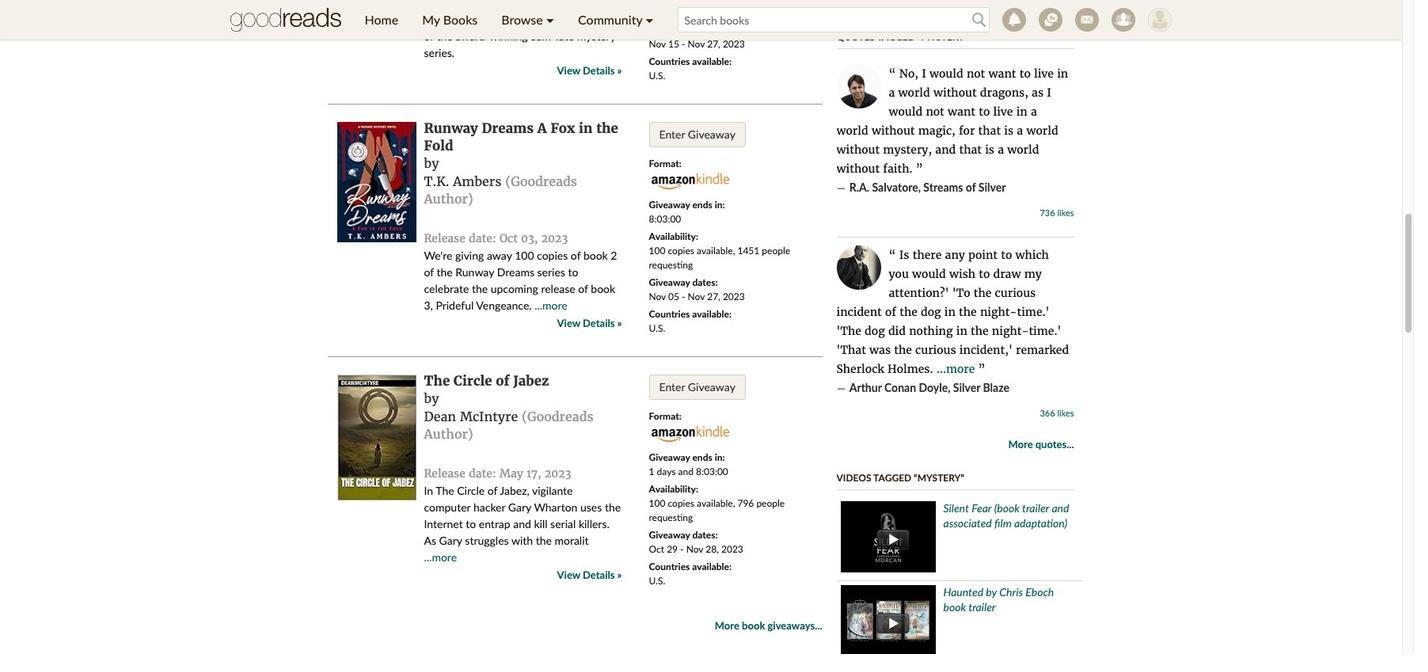 Task type: describe. For each thing, give the bounding box(es) containing it.
more book giveaways... link
[[715, 619, 822, 632]]

and inside no, i would not want to live in a world without dragons, as i would not want to live in a world without magic, for that is a world without mystery, and that is a world without faith.
[[935, 142, 956, 157]]

dragons,
[[980, 85, 1029, 100]]

sam
[[531, 30, 551, 43]]

haunted by chris eboch book trailer
[[943, 585, 1054, 613]]

vigilante
[[532, 484, 573, 497]]

0 horizontal spatial is
[[985, 142, 995, 157]]

my
[[422, 12, 440, 27]]

any
[[945, 248, 965, 262]]

in up incident,'
[[956, 324, 967, 338]]

more book giveaways...
[[715, 619, 822, 632]]

silent
[[943, 501, 969, 514]]

silent fear (book trailer and associated film adaptation)
[[943, 501, 1069, 530]]

book left 2
[[583, 248, 608, 262]]

(goodreads author) for circle
[[424, 408, 594, 442]]

0 horizontal spatial not
[[926, 104, 945, 119]]

did
[[888, 324, 906, 338]]

view details » link for jabez
[[557, 567, 622, 583]]

Search for books to add to your shelves search field
[[677, 7, 989, 32]]

― inside ...more " ― arthur conan doyle, silver blaze
[[837, 381, 846, 395]]

the up celebrate at the top left of page
[[437, 265, 453, 278]]

366 likes link
[[1040, 408, 1074, 418]]

home
[[365, 12, 398, 27]]

for
[[959, 123, 975, 138]]

book down 2
[[591, 282, 615, 295]]

vengeance.
[[476, 298, 532, 312]]

nov left 15
[[649, 38, 666, 50]]

days
[[657, 466, 676, 477]]

we're
[[424, 248, 452, 262]]

giveaways...
[[768, 619, 822, 632]]

nov inside giveaway ends in: 1 days and 8:03:00 availability: 100 copies available,         796 people requesting giveaway dates: oct 29         - nov 28, 2023 countries available: u.s.
[[686, 543, 703, 555]]

dreams inside runway dreams a fox in the fold
[[482, 120, 534, 137]]

1 view details » link from the top
[[557, 63, 622, 80]]

view inside enjoy the nail-biting fourth installment of the award-winning sam tate mystery series. view details »
[[557, 65, 580, 77]]

and inside release           date: may 17, 2023 in the circle of jabez, vigilante computer hacker gary wharton uses the internet to entrap and kill serial killers. as gary struggles with the moralit ...more view details »
[[513, 517, 531, 530]]

likes for is there any point to which you would wish to draw my attention?'   'to the curious incident of the dog in the night-time.' 'the dog did nothing in the night-time.' 'that was the curious incident,' remarked sherlock holmes.
[[1057, 408, 1074, 418]]

t.k. ambers link
[[424, 173, 501, 189]]

no, i would not want to live in a world without dragons, as i would not want to live in a world without magic, for that is a world without mystery, and that is a world without faith.
[[837, 66, 1068, 176]]

'the
[[837, 324, 861, 338]]

1 vertical spatial gary
[[439, 534, 462, 547]]

0 horizontal spatial i
[[922, 66, 926, 81]]

circle inside release           date: may 17, 2023 in the circle of jabez, vigilante computer hacker gary wharton uses the internet to entrap and kill serial killers. as gary struggles with the moralit ...more view details »
[[457, 484, 485, 497]]

enjoy
[[424, 13, 451, 27]]

u.s. inside giveaway ends in: 1 days and 8:03:00 availability: 100 copies available,         796 people requesting giveaway dates: oct 29         - nov 28, 2023 countries available: u.s.
[[649, 575, 665, 587]]

of left jabez
[[496, 372, 510, 390]]

in down dragons,
[[1016, 104, 1028, 119]]

details inside ...more view details »
[[583, 316, 615, 329]]

29
[[667, 543, 678, 555]]

2023 right 03,
[[541, 231, 568, 245]]

0 vertical spatial night-
[[980, 305, 1017, 319]]

award-
[[456, 30, 489, 43]]

(goodreads author) for dreams
[[424, 173, 577, 206]]

uses
[[580, 500, 602, 514]]

0 vertical spatial not
[[967, 66, 985, 81]]

03,
[[521, 231, 538, 245]]

― inside " ― r.a. salvatore, streams of silver
[[837, 180, 846, 195]]

browse
[[501, 12, 543, 27]]

tate
[[554, 30, 574, 43]]

draw
[[993, 267, 1021, 281]]

series.
[[424, 46, 455, 60]]

chris
[[999, 585, 1023, 598]]

dreams inside we're giving away 100 copies of book 2 of the runway dreams series to celebrate the upcoming release of book 3, prideful vengeance.
[[497, 265, 534, 278]]

film
[[995, 516, 1012, 530]]

blaze
[[983, 381, 1010, 394]]

by for runway dreams a fox in the fold
[[424, 155, 439, 171]]

date: for may
[[469, 466, 496, 481]]

...more link for runway dreams a fox in the fold
[[535, 298, 568, 312]]

'to
[[952, 286, 970, 300]]

kill
[[534, 517, 548, 530]]

1 vertical spatial that
[[959, 142, 982, 157]]

...more for view
[[535, 298, 568, 312]]

0 vertical spatial live
[[1034, 66, 1054, 81]]

1 vertical spatial time.'
[[1029, 324, 1061, 338]]

28,
[[706, 543, 719, 555]]

in
[[424, 484, 433, 497]]

runway inside we're giving away 100 copies of book 2 of the runway dreams series to celebrate the upcoming release of book 3, prideful vengeance.
[[456, 265, 494, 278]]

100 inside 100 copies available,         783 people requesting giveaway dates: nov 15         - nov 27, 2023 countries available: u.s.
[[649, 0, 665, 4]]

incident
[[837, 305, 882, 319]]

books
[[443, 12, 478, 27]]

nov left 05
[[649, 291, 666, 302]]

to down point
[[979, 267, 990, 281]]

0 horizontal spatial want
[[948, 104, 976, 119]]

- inside giveaway ends in: 8:03:00 availability: 100 copies available,         1451 people requesting giveaway dates: nov 05         - nov 27, 2023 countries available: u.s.
[[682, 291, 685, 302]]

tagged for quotes
[[877, 31, 915, 43]]

videos
[[837, 472, 871, 484]]

0 vertical spatial circle
[[454, 372, 492, 390]]

0 vertical spatial oct
[[500, 231, 518, 245]]

would inside is there any point to which you would wish to draw my attention?'   'to the curious incident of the dog in the night-time.' 'the dog did nothing in the night-time.' 'that was the curious incident,' remarked sherlock holmes.
[[912, 267, 946, 281]]

enter for runway dreams a fox in the fold
[[659, 127, 685, 141]]

ends for the circle of jabez
[[692, 451, 712, 463]]

away
[[487, 248, 512, 262]]

783
[[738, 0, 754, 4]]

conan
[[884, 381, 916, 394]]

a up streams of silver link
[[998, 142, 1004, 157]]

to up dragons,
[[1020, 66, 1031, 81]]

(goodreads for jabez
[[522, 408, 594, 424]]

oct inside giveaway ends in: 1 days and 8:03:00 availability: 100 copies available,         796 people requesting giveaway dates: oct 29         - nov 28, 2023 countries available: u.s.
[[649, 543, 664, 555]]

trailer inside silent fear (book trailer and associated film adaptation)
[[1022, 501, 1049, 514]]

streams
[[924, 180, 963, 194]]

runway dreams a fox in the fold
[[424, 120, 618, 154]]

people inside giveaway ends in: 8:03:00 availability: 100 copies available,         1451 people requesting giveaway dates: nov 05         - nov 27, 2023 countries available: u.s.
[[762, 245, 790, 257]]

dates: inside giveaway ends in: 1 days and 8:03:00 availability: 100 copies available,         796 people requesting giveaway dates: oct 29         - nov 28, 2023 countries available: u.s.
[[692, 529, 718, 541]]

runway dreams a fox in the fold link
[[424, 120, 618, 154]]

2
[[611, 248, 617, 262]]

giving
[[455, 248, 484, 262]]

736 likes link
[[1040, 207, 1074, 218]]

0 vertical spatial the
[[424, 372, 450, 390]]

fold
[[424, 137, 453, 154]]

- inside 100 copies available,         783 people requesting giveaway dates: nov 15         - nov 27, 2023 countries available: u.s.
[[682, 38, 685, 50]]

copies inside giveaway ends in: 8:03:00 availability: 100 copies available,         1451 people requesting giveaway dates: nov 05         - nov 27, 2023 countries available: u.s.
[[668, 245, 694, 257]]

available: inside giveaway ends in: 1 days and 8:03:00 availability: 100 copies available,         796 people requesting giveaway dates: oct 29         - nov 28, 2023 countries available: u.s.
[[692, 561, 732, 572]]

trailer inside haunted by chris eboch book trailer
[[969, 600, 996, 613]]

details inside enjoy the nail-biting fourth installment of the award-winning sam tate mystery series. view details »
[[583, 65, 615, 77]]

1 horizontal spatial is
[[1004, 123, 1014, 138]]

1 vertical spatial live
[[993, 104, 1013, 119]]

available: inside 100 copies available,         783 people requesting giveaway dates: nov 15         - nov 27, 2023 countries available: u.s.
[[692, 55, 732, 67]]

jabez,
[[500, 484, 529, 497]]

availability: inside giveaway ends in: 8:03:00 availability: 100 copies available,         1451 people requesting giveaway dates: nov 05         - nov 27, 2023 countries available: u.s.
[[649, 230, 698, 242]]

" inside ...more " ― arthur conan doyle, silver blaze
[[978, 362, 986, 376]]

...more link for the circle of jabez
[[424, 550, 457, 564]]

dean  mcintyre
[[424, 408, 518, 424]]

1 vertical spatial night-
[[992, 324, 1029, 338]]

date: for oct
[[469, 231, 496, 245]]

of right release
[[578, 282, 588, 295]]

3,
[[424, 298, 433, 312]]

notifications image
[[1002, 8, 1026, 32]]

100 copies available,         783 people requesting giveaway dates: nov 15         - nov 27, 2023 countries available: u.s.
[[649, 0, 785, 82]]

my group discussions image
[[1038, 8, 1062, 32]]

1 horizontal spatial gary
[[508, 500, 531, 514]]

▾ for community ▾
[[646, 12, 654, 27]]

r.a. salvatore image
[[837, 64, 881, 108]]

the up award-
[[453, 13, 470, 27]]

0 vertical spatial time.'
[[1017, 305, 1050, 319]]

the circle of jabez by dean  mcintyre image
[[337, 375, 416, 501]]

the up incident,'
[[971, 324, 989, 338]]

test dummy image
[[1148, 8, 1172, 32]]

requesting inside giveaway ends in: 1 days and 8:03:00 availability: 100 copies available,         796 people requesting giveaway dates: oct 29         - nov 28, 2023 countries available: u.s.
[[649, 512, 693, 523]]

enter giveaway for the circle of jabez
[[659, 380, 736, 394]]

in: for the circle of jabez
[[715, 451, 725, 463]]

which
[[1015, 248, 1049, 262]]

1 horizontal spatial i
[[1047, 85, 1052, 100]]

wish
[[949, 267, 976, 281]]

copies inside we're giving away 100 copies of book 2 of the runway dreams series to celebrate the upcoming release of book 3, prideful vengeance.
[[537, 248, 568, 262]]

is there any point to which you would wish to draw my attention?'   'to the curious incident of the dog in the night-time.' 'the dog did nothing in the night-time.' 'that was the curious incident,' remarked sherlock holmes.
[[837, 248, 1069, 376]]

0 vertical spatial dog
[[921, 305, 941, 319]]

to up draw
[[1001, 248, 1012, 262]]

17,
[[527, 466, 541, 481]]

home link
[[353, 0, 410, 40]]

by for the circle of jabez
[[424, 390, 439, 406]]

of inside is there any point to which you would wish to draw my attention?'   'to the curious incident of the dog in the night-time.' 'the dog did nothing in the night-time.' 'that was the curious incident,' remarked sherlock holmes.
[[885, 305, 896, 319]]

» inside release           date: may 17, 2023 in the circle of jabez, vigilante computer hacker gary wharton uses the internet to entrap and kill serial killers. as gary struggles with the moralit ...more view details »
[[617, 568, 622, 581]]

2023 inside giveaway ends in: 8:03:00 availability: 100 copies available,         1451 people requesting giveaway dates: nov 05         - nov 27, 2023 countries available: u.s.
[[723, 291, 745, 302]]

as
[[1032, 85, 1044, 100]]

book left the giveaways...
[[742, 619, 765, 632]]

quotes tagged "mystery" link
[[837, 31, 968, 43]]

browse ▾
[[501, 12, 554, 27]]

salvatore,
[[872, 180, 921, 194]]

of inside enjoy the nail-biting fourth installment of the award-winning sam tate mystery series. view details »
[[424, 30, 434, 43]]

installment
[[557, 13, 611, 27]]

the right 'to
[[974, 286, 992, 300]]

u.s. inside giveaway ends in: 8:03:00 availability: 100 copies available,         1451 people requesting giveaway dates: nov 05         - nov 27, 2023 countries available: u.s.
[[649, 322, 665, 334]]

more quotes... link
[[1008, 437, 1074, 451]]

silver for "
[[979, 180, 1006, 194]]

format: for the circle of jabez
[[649, 410, 682, 422]]

a right r.a. salvatore image
[[889, 85, 895, 100]]

eboch
[[1026, 585, 1054, 598]]

the down attention?' at the top right of page
[[900, 305, 918, 319]]

2 horizontal spatial ...more link
[[937, 362, 975, 376]]

the up vengeance.
[[472, 282, 488, 295]]

requesting inside 100 copies available,         783 people requesting giveaway dates: nov 15         - nov 27, 2023 countries available: u.s.
[[649, 6, 693, 18]]

you
[[889, 267, 909, 281]]

" for no,
[[889, 66, 899, 81]]

u.s. inside 100 copies available,         783 people requesting giveaway dates: nov 15         - nov 27, 2023 countries available: u.s.
[[649, 70, 665, 82]]

a
[[538, 120, 547, 137]]

remarked
[[1016, 343, 1069, 357]]

is
[[899, 248, 909, 262]]

menu containing home
[[353, 0, 666, 40]]

in down my group discussions "icon"
[[1057, 66, 1068, 81]]

silent fear (book trailer and associated film adaptation) link
[[943, 501, 1069, 530]]

the up series. on the top left
[[437, 30, 453, 43]]

people inside giveaway ends in: 1 days and 8:03:00 availability: 100 copies available,         796 people requesting giveaway dates: oct 29         - nov 28, 2023 countries available: u.s.
[[756, 497, 785, 509]]

haunted by chris eboch book trailer image
[[841, 585, 936, 654]]

book inside haunted by chris eboch book trailer
[[943, 600, 966, 613]]

t.k.
[[424, 173, 449, 189]]

of down we're
[[424, 265, 434, 278]]

the down 'to
[[959, 305, 977, 319]]

serial
[[550, 517, 576, 530]]

2023 inside giveaway ends in: 1 days and 8:03:00 availability: 100 copies available,         796 people requesting giveaway dates: oct 29         - nov 28, 2023 countries available: u.s.
[[721, 543, 743, 555]]

incident,'
[[960, 343, 1013, 357]]

mystery,
[[883, 142, 932, 157]]

8:03:00 inside giveaway ends in: 1 days and 8:03:00 availability: 100 copies available,         796 people requesting giveaway dates: oct 29         - nov 28, 2023 countries available: u.s.
[[696, 466, 728, 477]]

the right uses
[[605, 500, 621, 514]]

tagged for videos
[[873, 472, 912, 484]]

by inside haunted by chris eboch book trailer
[[986, 585, 997, 598]]

" inside " ― r.a. salvatore, streams of silver
[[916, 161, 923, 176]]

computer
[[424, 500, 471, 514]]

haunted
[[943, 585, 983, 598]]

dean  mcintyre link
[[424, 408, 518, 424]]



Task type: locate. For each thing, give the bounding box(es) containing it.
2 vertical spatial available:
[[692, 561, 732, 572]]

2 u.s. from the top
[[649, 322, 665, 334]]

nov right 15
[[688, 38, 705, 50]]

2023 inside release           date: may 17, 2023 in the circle of jabez, vigilante computer hacker gary wharton uses the internet to entrap and kill serial killers. as gary struggles with the moralit ...more view details »
[[545, 466, 571, 481]]

1 vertical spatial view
[[557, 316, 580, 329]]

to inside release           date: may 17, 2023 in the circle of jabez, vigilante computer hacker gary wharton uses the internet to entrap and kill serial killers. as gary struggles with the moralit ...more view details »
[[466, 517, 476, 530]]

8:03:00 right days
[[696, 466, 728, 477]]

▾ up sam
[[546, 12, 554, 27]]

the inside release           date: may 17, 2023 in the circle of jabez, vigilante computer hacker gary wharton uses the internet to entrap and kill serial killers. as gary struggles with the moralit ...more view details »
[[436, 484, 454, 497]]

available, left 796 at the right
[[697, 497, 735, 509]]

gary
[[508, 500, 531, 514], [439, 534, 462, 547]]

1 format: from the top
[[649, 158, 682, 169]]

available, inside giveaway ends in: 1 days and 8:03:00 availability: 100 copies available,         796 people requesting giveaway dates: oct 29         - nov 28, 2023 countries available: u.s.
[[697, 497, 735, 509]]

0 vertical spatial "
[[889, 66, 899, 81]]

author) for the circle of jabez
[[424, 426, 473, 442]]

0 vertical spatial people
[[756, 0, 785, 4]]

view inside ...more view details »
[[557, 316, 580, 329]]

nov left 28,
[[686, 543, 703, 555]]

1 vertical spatial trailer
[[969, 600, 996, 613]]

and right days
[[678, 466, 694, 477]]

kindle book image for runway dreams a fox in the fold
[[649, 171, 730, 191]]

0 vertical spatial ...more link
[[535, 298, 568, 312]]

366
[[1040, 408, 1055, 418]]

trailer down "haunted"
[[969, 600, 996, 613]]

3 available, from the top
[[697, 497, 735, 509]]

of down my
[[424, 30, 434, 43]]

view details » link down release
[[557, 315, 622, 332]]

796
[[738, 497, 754, 509]]

author) down the t.k.
[[424, 191, 473, 206]]

3 view details » link from the top
[[557, 567, 622, 583]]

-
[[682, 38, 685, 50], [682, 291, 685, 302], [680, 543, 684, 555]]

2 dates: from the top
[[692, 276, 718, 288]]

details
[[583, 65, 615, 77], [583, 316, 615, 329], [583, 568, 615, 581]]

0 vertical spatial countries
[[649, 55, 690, 67]]

want up dragons,
[[989, 66, 1016, 81]]

0 vertical spatial details
[[583, 65, 615, 77]]

may
[[500, 466, 523, 481]]

1 vertical spatial more
[[715, 619, 739, 632]]

haunted by chris eboch book trailer link
[[943, 585, 1054, 613]]

27, inside giveaway ends in: 8:03:00 availability: 100 copies available,         1451 people requesting giveaway dates: nov 05         - nov 27, 2023 countries available: u.s.
[[707, 291, 720, 302]]

0 vertical spatial ...more
[[535, 298, 568, 312]]

menu
[[353, 0, 666, 40]]

1 date: from the top
[[469, 231, 496, 245]]

of inside " ― r.a. salvatore, streams of silver
[[966, 180, 976, 194]]

▾ for browse ▾
[[546, 12, 554, 27]]

author) for runway dreams a fox in the fold
[[424, 191, 473, 206]]

1 " from the top
[[889, 66, 899, 81]]

in inside runway dreams a fox in the fold
[[579, 120, 593, 137]]

to down dragons,
[[979, 104, 990, 119]]

format: for runway dreams a fox in the fold
[[649, 158, 682, 169]]

people right 796 at the right
[[756, 497, 785, 509]]

runway up t.k. ambers link on the top left
[[424, 120, 478, 137]]

1 view from the top
[[557, 65, 580, 77]]

with
[[511, 534, 533, 547]]

oct up the away
[[500, 231, 518, 245]]

1 ▾ from the left
[[546, 12, 554, 27]]

ends inside giveaway ends in: 1 days and 8:03:00 availability: 100 copies available,         796 people requesting giveaway dates: oct 29         - nov 28, 2023 countries available: u.s.
[[692, 451, 712, 463]]

gary down jabez, on the left bottom of page
[[508, 500, 531, 514]]

1 vertical spatial by
[[424, 390, 439, 406]]

3 details from the top
[[583, 568, 615, 581]]

trailer
[[1022, 501, 1049, 514], [969, 600, 996, 613]]

videos tagged "mystery" link
[[837, 472, 964, 484]]

a down as
[[1031, 104, 1037, 119]]

100 inside we're giving away 100 copies of book 2 of the runway dreams series to celebrate the upcoming release of book 3, prideful vengeance.
[[515, 248, 534, 262]]

▾ right community
[[646, 12, 654, 27]]

view details » link for fox
[[557, 315, 622, 332]]

live down dragons,
[[993, 104, 1013, 119]]

in: inside giveaway ends in: 1 days and 8:03:00 availability: 100 copies available,         796 people requesting giveaway dates: oct 29         - nov 28, 2023 countries available: u.s.
[[715, 451, 725, 463]]

requesting up 15
[[649, 6, 693, 18]]

the
[[453, 13, 470, 27], [437, 30, 453, 43], [596, 120, 618, 137], [437, 265, 453, 278], [472, 282, 488, 295], [974, 286, 992, 300], [900, 305, 918, 319], [959, 305, 977, 319], [971, 324, 989, 338], [894, 343, 912, 357], [605, 500, 621, 514], [536, 534, 552, 547]]

736
[[1040, 207, 1055, 218]]

(goodreads author)
[[424, 173, 577, 206], [424, 408, 594, 442]]

0 vertical spatial requesting
[[649, 6, 693, 18]]

1 vertical spatial format:
[[649, 410, 682, 422]]

0 horizontal spatial ▾
[[546, 12, 554, 27]]

not up "magic,"
[[926, 104, 945, 119]]

3 view from the top
[[557, 568, 580, 581]]

0 vertical spatial author)
[[424, 191, 473, 206]]

night-
[[980, 305, 1017, 319], [992, 324, 1029, 338]]

0 vertical spatial curious
[[995, 286, 1036, 300]]

3 dates: from the top
[[692, 529, 718, 541]]

likes
[[1057, 207, 1074, 218], [1057, 408, 1074, 418]]

"mystery" up the no,
[[918, 31, 968, 43]]

the circle of jabez
[[424, 372, 549, 390]]

by down fold
[[424, 155, 439, 171]]

1 vertical spatial available,
[[697, 245, 735, 257]]

2 vertical spatial -
[[680, 543, 684, 555]]

availability: down days
[[649, 483, 698, 495]]

...more inside ...more view details »
[[535, 298, 568, 312]]

1 horizontal spatial ...more link
[[535, 298, 568, 312]]

"mystery" for quotes tagged "mystery"
[[918, 31, 968, 43]]

0 vertical spatial gary
[[508, 500, 531, 514]]

night- up incident,'
[[992, 324, 1029, 338]]

1 u.s. from the top
[[649, 70, 665, 82]]

release           date: may 17, 2023 in the circle of jabez, vigilante computer hacker gary wharton uses the internet to entrap and kill serial killers. as gary struggles with the moralit ...more view details »
[[424, 466, 622, 581]]

availability: inside giveaway ends in: 1 days and 8:03:00 availability: 100 copies available,         796 people requesting giveaway dates: oct 29         - nov 28, 2023 countries available: u.s.
[[649, 483, 698, 495]]

friend requests image
[[1111, 8, 1135, 32]]

2 details from the top
[[583, 316, 615, 329]]

" right faith.
[[916, 161, 923, 176]]

nothing
[[909, 324, 953, 338]]

release for release           date: may 17, 2023 in the circle of jabez, vigilante computer hacker gary wharton uses the internet to entrap and kill serial killers. as gary struggles with the moralit ...more view details »
[[424, 466, 465, 481]]

1 vertical spatial (goodreads
[[522, 408, 594, 424]]

the right in at the bottom of page
[[436, 484, 454, 497]]

more for more book giveaways...
[[715, 619, 739, 632]]

1 kindle book image from the top
[[649, 171, 730, 191]]

2 » from the top
[[617, 316, 622, 329]]

2 " from the top
[[889, 248, 899, 262]]

date: up giving
[[469, 231, 496, 245]]

oct left 29
[[649, 543, 664, 555]]

1 enter giveaway from the top
[[659, 127, 736, 141]]

3 requesting from the top
[[649, 512, 693, 523]]

» inside enjoy the nail-biting fourth installment of the award-winning sam tate mystery series. view details »
[[617, 65, 622, 77]]

2 vertical spatial view
[[557, 568, 580, 581]]

requesting inside giveaway ends in: 8:03:00 availability: 100 copies available,         1451 people requesting giveaway dates: nov 05         - nov 27, 2023 countries available: u.s.
[[649, 259, 693, 271]]

1 horizontal spatial ▾
[[646, 12, 654, 27]]

copies inside 100 copies available,         783 people requesting giveaway dates: nov 15         - nov 27, 2023 countries available: u.s.
[[668, 0, 694, 4]]

ends inside giveaway ends in: 8:03:00 availability: 100 copies available,         1451 people requesting giveaway dates: nov 05         - nov 27, 2023 countries available: u.s.
[[692, 199, 712, 211]]

there
[[913, 248, 942, 262]]

2 requesting from the top
[[649, 259, 693, 271]]

1 vertical spatial enter giveaway
[[659, 380, 736, 394]]

0 vertical spatial "mystery"
[[918, 31, 968, 43]]

1 vertical spatial date:
[[469, 466, 496, 481]]

...more down release
[[535, 298, 568, 312]]

0 vertical spatial u.s.
[[649, 70, 665, 82]]

enter
[[659, 127, 685, 141], [659, 380, 685, 394]]

"mystery" for videos tagged "mystery"
[[914, 472, 964, 484]]

winning
[[489, 30, 528, 43]]

silver inside " ― r.a. salvatore, streams of silver
[[979, 180, 1006, 194]]

― left arthur
[[837, 381, 846, 395]]

entrap
[[479, 517, 510, 530]]

1 vertical spatial »
[[617, 316, 622, 329]]

dreams up upcoming
[[497, 265, 534, 278]]

circle up dean  mcintyre link
[[454, 372, 492, 390]]

...more
[[535, 298, 568, 312], [937, 362, 975, 376], [424, 550, 457, 564]]

2 countries from the top
[[649, 308, 690, 320]]

attention?'
[[889, 286, 949, 300]]

1 details from the top
[[583, 65, 615, 77]]

0 vertical spatial runway
[[424, 120, 478, 137]]

1 enter giveaway link from the top
[[649, 122, 746, 147]]

8:03:00 inside giveaway ends in: 8:03:00 availability: 100 copies available,         1451 people requesting giveaway dates: nov 05         - nov 27, 2023 countries available: u.s.
[[649, 213, 681, 225]]

...more for "
[[937, 362, 975, 376]]

time.' down the my
[[1017, 305, 1050, 319]]

...more link down as
[[424, 550, 457, 564]]

- inside giveaway ends in: 1 days and 8:03:00 availability: 100 copies available,         796 people requesting giveaway dates: oct 29         - nov 28, 2023 countries available: u.s.
[[680, 543, 684, 555]]

0 vertical spatial view
[[557, 65, 580, 77]]

27, right 15
[[707, 38, 720, 50]]

(goodreads for fox
[[505, 173, 577, 189]]

more left "quotes..."
[[1008, 438, 1033, 450]]

not
[[967, 66, 985, 81], [926, 104, 945, 119]]

1 availability: from the top
[[649, 230, 698, 242]]

enter giveaway for runway dreams a fox in the fold
[[659, 127, 736, 141]]

(goodreads down the "runway dreams a fox in the fold" 'link'
[[505, 173, 577, 189]]

2 availability: from the top
[[649, 483, 698, 495]]

community ▾
[[578, 12, 654, 27]]

1 horizontal spatial want
[[989, 66, 1016, 81]]

author)
[[424, 191, 473, 206], [424, 426, 473, 442]]

0 horizontal spatial ...more
[[424, 550, 457, 564]]

more
[[1008, 438, 1033, 450], [715, 619, 739, 632]]

silent fear (book trailer and associated film adaptation) image
[[841, 501, 936, 572]]

and inside giveaway ends in: 1 days and 8:03:00 availability: 100 copies available,         796 people requesting giveaway dates: oct 29         - nov 28, 2023 countries available: u.s.
[[678, 466, 694, 477]]

1 27, from the top
[[707, 38, 720, 50]]

would right the no,
[[930, 66, 963, 81]]

3 » from the top
[[617, 568, 622, 581]]

wharton
[[534, 500, 578, 514]]

100 inside giveaway ends in: 1 days and 8:03:00 availability: 100 copies available,         796 people requesting giveaway dates: oct 29         - nov 28, 2023 countries available: u.s.
[[649, 497, 665, 509]]

i right as
[[1047, 85, 1052, 100]]

2 vertical spatial would
[[912, 267, 946, 281]]

2023
[[723, 38, 745, 50], [541, 231, 568, 245], [723, 291, 745, 302], [545, 466, 571, 481], [721, 543, 743, 555]]

2023 down 783
[[723, 38, 745, 50]]

1 vertical spatial not
[[926, 104, 945, 119]]

1 vertical spatial u.s.
[[649, 322, 665, 334]]

2 available, from the top
[[697, 245, 735, 257]]

dates:
[[692, 24, 718, 36], [692, 276, 718, 288], [692, 529, 718, 541]]

would
[[930, 66, 963, 81], [889, 104, 923, 119], [912, 267, 946, 281]]

" up silver blaze link
[[978, 362, 986, 376]]

the up dean
[[424, 372, 450, 390]]

2 kindle book image from the top
[[649, 424, 730, 443]]

0 horizontal spatial curious
[[915, 343, 956, 357]]

to inside we're giving away 100 copies of book 2 of the runway dreams series to celebrate the upcoming release of book 3, prideful vengeance.
[[568, 265, 578, 278]]

date: inside release           date: may 17, 2023 in the circle of jabez, vigilante computer hacker gary wharton uses the internet to entrap and kill serial killers. as gary struggles with the moralit ...more view details »
[[469, 466, 496, 481]]

and inside silent fear (book trailer and associated film adaptation)
[[1052, 501, 1069, 514]]

0 horizontal spatial more
[[715, 619, 739, 632]]

0 vertical spatial trailer
[[1022, 501, 1049, 514]]

2 format: from the top
[[649, 410, 682, 422]]

15
[[668, 38, 679, 50]]

1 vertical spatial the
[[436, 484, 454, 497]]

silver left blaze
[[953, 381, 980, 394]]

2 in: from the top
[[715, 451, 725, 463]]

internet
[[424, 517, 463, 530]]

silver inside ...more " ― arthur conan doyle, silver blaze
[[953, 381, 980, 394]]

100 up community ▾
[[649, 0, 665, 4]]

doyle,
[[919, 381, 951, 394]]

2 enter giveaway from the top
[[659, 380, 736, 394]]

0 horizontal spatial live
[[993, 104, 1013, 119]]

1 vertical spatial would
[[889, 104, 923, 119]]

people
[[756, 0, 785, 4], [762, 245, 790, 257], [756, 497, 785, 509]]

1 vertical spatial dates:
[[692, 276, 718, 288]]

0 vertical spatial kindle book image
[[649, 171, 730, 191]]

videos tagged "mystery"
[[837, 472, 964, 484]]

is down dragons,
[[1004, 123, 1014, 138]]

1 horizontal spatial 8:03:00
[[696, 466, 728, 477]]

366 likes
[[1040, 408, 1074, 418]]

1 vertical spatial "
[[889, 248, 899, 262]]

tagged
[[877, 31, 915, 43], [873, 472, 912, 484]]

view details » link down mystery
[[557, 63, 622, 80]]

the down did
[[894, 343, 912, 357]]

in down 'to
[[944, 305, 956, 319]]

0 vertical spatial would
[[930, 66, 963, 81]]

adaptation)
[[1014, 516, 1068, 530]]

of up hacker
[[488, 484, 497, 497]]

arthur conan doyle image
[[837, 245, 881, 290]]

faith.
[[883, 161, 913, 176]]

1 ― from the top
[[837, 180, 846, 195]]

―
[[837, 180, 846, 195], [837, 381, 846, 395]]

sherlock
[[837, 362, 884, 376]]

2 ▾ from the left
[[646, 12, 654, 27]]

1 horizontal spatial "
[[978, 362, 986, 376]]

the
[[424, 372, 450, 390], [436, 484, 454, 497]]

to right the series
[[568, 265, 578, 278]]

enter giveaway
[[659, 127, 736, 141], [659, 380, 736, 394]]

1 horizontal spatial oct
[[649, 543, 664, 555]]

copies
[[668, 0, 694, 4], [668, 245, 694, 257], [537, 248, 568, 262], [668, 497, 694, 509]]

2 available: from the top
[[692, 308, 732, 320]]

0 vertical spatial by
[[424, 155, 439, 171]]

silver for ...more
[[953, 381, 980, 394]]

(goodreads down jabez
[[522, 408, 594, 424]]

streams of silver link
[[924, 180, 1006, 194]]

people right 783
[[756, 0, 785, 4]]

available, inside 100 copies available,         783 people requesting giveaway dates: nov 15         - nov 27, 2023 countries available: u.s.
[[697, 0, 735, 4]]

1 dates: from the top
[[692, 24, 718, 36]]

countries down 05
[[649, 308, 690, 320]]

is
[[1004, 123, 1014, 138], [985, 142, 995, 157]]

0 vertical spatial date:
[[469, 231, 496, 245]]

nov right 05
[[688, 291, 705, 302]]

copies up 15
[[668, 0, 694, 4]]

enter giveaway link for runway dreams a fox in the fold
[[649, 122, 746, 147]]

2 release from the top
[[424, 466, 465, 481]]

1 vertical spatial dog
[[865, 324, 885, 338]]

the circle of jabez link
[[424, 372, 549, 390]]

0 vertical spatial release
[[424, 231, 465, 245]]

27, inside 100 copies available,         783 people requesting giveaway dates: nov 15         - nov 27, 2023 countries available: u.s.
[[707, 38, 720, 50]]

2 vertical spatial u.s.
[[649, 575, 665, 587]]

100 inside giveaway ends in: 8:03:00 availability: 100 copies available,         1451 people requesting giveaway dates: nov 05         - nov 27, 2023 countries available: u.s.
[[649, 245, 665, 257]]

trailer up adaptation)
[[1022, 501, 1049, 514]]

available, inside giveaway ends in: 8:03:00 availability: 100 copies available,         1451 people requesting giveaway dates: nov 05         - nov 27, 2023 countries available: u.s.
[[697, 245, 735, 257]]

"
[[889, 66, 899, 81], [889, 248, 899, 262]]

1 available, from the top
[[697, 0, 735, 4]]

2 likes from the top
[[1057, 408, 1074, 418]]

1 vertical spatial countries
[[649, 308, 690, 320]]

2023 up vigilante
[[545, 466, 571, 481]]

1 horizontal spatial live
[[1034, 66, 1054, 81]]

1 author) from the top
[[424, 191, 473, 206]]

2 enter giveaway link from the top
[[649, 375, 746, 400]]

1451
[[738, 245, 760, 257]]

...more view details »
[[535, 298, 622, 329]]

book
[[583, 248, 608, 262], [591, 282, 615, 295], [943, 600, 966, 613], [742, 619, 765, 632]]

0 vertical spatial 27,
[[707, 38, 720, 50]]

▾ inside dropdown button
[[646, 12, 654, 27]]

runway inside runway dreams a fox in the fold
[[424, 120, 478, 137]]

" up you
[[889, 248, 899, 262]]

1 (goodreads author) from the top
[[424, 173, 577, 206]]

3 u.s. from the top
[[649, 575, 665, 587]]

dog up was
[[865, 324, 885, 338]]

1 horizontal spatial ...more
[[535, 298, 568, 312]]

0 vertical spatial »
[[617, 65, 622, 77]]

likes for no, i would not want to live in a world without dragons, as i would not want to live in a world without magic, for that is a world without mystery, and that is a world without faith.
[[1057, 207, 1074, 218]]

without
[[934, 85, 977, 100], [872, 123, 915, 138], [837, 142, 880, 157], [837, 161, 880, 176]]

dreams
[[482, 120, 534, 137], [497, 265, 534, 278]]

2 ― from the top
[[837, 381, 846, 395]]

1 » from the top
[[617, 65, 622, 77]]

copies inside giveaway ends in: 1 days and 8:03:00 availability: 100 copies available,         796 people requesting giveaway dates: oct 29         - nov 28, 2023 countries available: u.s.
[[668, 497, 694, 509]]

0 vertical spatial that
[[978, 123, 1001, 138]]

giveaway
[[649, 24, 690, 36], [688, 127, 736, 141], [649, 199, 690, 211], [649, 276, 690, 288], [688, 380, 736, 394], [649, 451, 690, 463], [649, 529, 690, 541]]

2 view from the top
[[557, 316, 580, 329]]

...more link up doyle,
[[937, 362, 975, 376]]

1 vertical spatial enter giveaway link
[[649, 375, 746, 400]]

1 vertical spatial in:
[[715, 451, 725, 463]]

of up release
[[571, 248, 581, 262]]

a down dragons,
[[1017, 123, 1023, 138]]

that
[[978, 123, 1001, 138], [959, 142, 982, 157]]

dean
[[424, 408, 456, 424]]

available, left 783
[[697, 0, 735, 4]]

1 vertical spatial 8:03:00
[[696, 466, 728, 477]]

available: inside giveaway ends in: 8:03:00 availability: 100 copies available,         1451 people requesting giveaway dates: nov 05         - nov 27, 2023 countries available: u.s.
[[692, 308, 732, 320]]

― left r.a.
[[837, 180, 846, 195]]

736 likes
[[1040, 207, 1074, 218]]

and up with
[[513, 517, 531, 530]]

...more down as
[[424, 550, 457, 564]]

1 vertical spatial -
[[682, 291, 685, 302]]

upcoming
[[491, 282, 538, 295]]

availability: up 05
[[649, 230, 698, 242]]

2 view details » link from the top
[[557, 315, 622, 332]]

kindle book image
[[649, 171, 730, 191], [649, 424, 730, 443]]

circle up hacker
[[457, 484, 485, 497]]

release up in at the bottom of page
[[424, 466, 465, 481]]

likes right 366
[[1057, 408, 1074, 418]]

curious
[[995, 286, 1036, 300], [915, 343, 956, 357]]

2 27, from the top
[[707, 291, 720, 302]]

1 vertical spatial runway
[[456, 265, 494, 278]]

time.'
[[1017, 305, 1050, 319], [1029, 324, 1061, 338]]

in: inside giveaway ends in: 8:03:00 availability: 100 copies available,         1451 people requesting giveaway dates: nov 05         - nov 27, 2023 countries available: u.s.
[[715, 199, 725, 211]]

countries inside giveaway ends in: 1 days and 8:03:00 availability: 100 copies available,         796 people requesting giveaway dates: oct 29         - nov 28, 2023 countries available: u.s.
[[649, 561, 690, 572]]

killers.
[[579, 517, 610, 530]]

more for more quotes...
[[1008, 438, 1033, 450]]

runway down giving
[[456, 265, 494, 278]]

of inside release           date: may 17, 2023 in the circle of jabez, vigilante computer hacker gary wharton uses the internet to entrap and kill serial killers. as gary struggles with the moralit ...more view details »
[[488, 484, 497, 497]]

struggles
[[465, 534, 509, 547]]

1 vertical spatial available:
[[692, 308, 732, 320]]

availability:
[[649, 230, 698, 242], [649, 483, 698, 495]]

details inside release           date: may 17, 2023 in the circle of jabez, vigilante computer hacker gary wharton uses the internet to entrap and kill serial killers. as gary struggles with the moralit ...more view details »
[[583, 568, 615, 581]]

1 vertical spatial "
[[978, 362, 986, 376]]

2 author) from the top
[[424, 426, 473, 442]]

▾ inside popup button
[[546, 12, 554, 27]]

2023 inside 100 copies available,         783 people requesting giveaway dates: nov 15         - nov 27, 2023 countries available: u.s.
[[723, 38, 745, 50]]

...more inside release           date: may 17, 2023 in the circle of jabez, vigilante computer hacker gary wharton uses the internet to entrap and kill serial killers. as gary struggles with the moralit ...more view details »
[[424, 550, 457, 564]]

enter giveaway link for the circle of jabez
[[649, 375, 746, 400]]

1 vertical spatial ―
[[837, 381, 846, 395]]

...more up doyle,
[[937, 362, 975, 376]]

circle
[[454, 372, 492, 390], [457, 484, 485, 497]]

2 enter from the top
[[659, 380, 685, 394]]

1 vertical spatial want
[[948, 104, 976, 119]]

0 vertical spatial enter giveaway link
[[649, 122, 746, 147]]

that right for
[[978, 123, 1001, 138]]

1 available: from the top
[[692, 55, 732, 67]]

dates: inside 100 copies available,         783 people requesting giveaway dates: nov 15         - nov 27, 2023 countries available: u.s.
[[692, 24, 718, 36]]

nail-
[[472, 13, 493, 27]]

time.' up remarked
[[1029, 324, 1061, 338]]

was
[[869, 343, 891, 357]]

0 vertical spatial format:
[[649, 158, 682, 169]]

release inside release           date: may 17, 2023 in the circle of jabez, vigilante computer hacker gary wharton uses the internet to entrap and kill serial killers. as gary struggles with the moralit ...more view details »
[[424, 466, 465, 481]]

author) down dean
[[424, 426, 473, 442]]

2 vertical spatial ...more link
[[424, 550, 457, 564]]

1 vertical spatial author)
[[424, 426, 473, 442]]

3 available: from the top
[[692, 561, 732, 572]]

people inside 100 copies available,         783 people requesting giveaway dates: nov 15         - nov 27, 2023 countries available: u.s.
[[756, 0, 785, 4]]

view inside release           date: may 17, 2023 in the circle of jabez, vigilante computer hacker gary wharton uses the internet to entrap and kill serial killers. as gary struggles with the moralit ...more view details »
[[557, 568, 580, 581]]

0 vertical spatial ends
[[692, 199, 712, 211]]

1 vertical spatial enter
[[659, 380, 685, 394]]

2 date: from the top
[[469, 466, 496, 481]]

1 vertical spatial (goodreads author)
[[424, 408, 594, 442]]

» inside ...more view details »
[[617, 316, 622, 329]]

1 vertical spatial details
[[583, 316, 615, 329]]

2 vertical spatial people
[[756, 497, 785, 509]]

giveaway ends in: 1 days and 8:03:00 availability: 100 copies available,         796 people requesting giveaway dates: oct 29         - nov 28, 2023 countries available: u.s.
[[649, 451, 785, 587]]

that down for
[[959, 142, 982, 157]]

0 vertical spatial view details » link
[[557, 63, 622, 80]]

ends for runway dreams a fox in the fold
[[692, 199, 712, 211]]

▾
[[546, 12, 554, 27], [646, 12, 654, 27]]

countries inside 100 copies available,         783 people requesting giveaway dates: nov 15         - nov 27, 2023 countries available: u.s.
[[649, 55, 690, 67]]

release for release           date: oct 03, 2023
[[424, 231, 465, 245]]

countries inside giveaway ends in: 8:03:00 availability: 100 copies available,         1451 people requesting giveaway dates: nov 05         - nov 27, 2023 countries available: u.s.
[[649, 308, 690, 320]]

giveaway inside 100 copies available,         783 people requesting giveaway dates: nov 15         - nov 27, 2023 countries available: u.s.
[[649, 24, 690, 36]]

runway dreams a fox in the fold by t.k. ambers image
[[337, 122, 416, 242]]

...more inside ...more " ― arthur conan doyle, silver blaze
[[937, 362, 975, 376]]

2 ends from the top
[[692, 451, 712, 463]]

dates: inside giveaway ends in: 8:03:00 availability: 100 copies available,         1451 people requesting giveaway dates: nov 05         - nov 27, 2023 countries available: u.s.
[[692, 276, 718, 288]]

community
[[578, 12, 642, 27]]

inbox image
[[1075, 8, 1099, 32]]

u.s.
[[649, 70, 665, 82], [649, 322, 665, 334], [649, 575, 665, 587]]

the inside runway dreams a fox in the fold
[[596, 120, 618, 137]]

prideful
[[436, 298, 474, 312]]

series
[[537, 265, 565, 278]]

associated
[[943, 516, 992, 530]]

0 vertical spatial 8:03:00
[[649, 213, 681, 225]]

1 ends from the top
[[692, 199, 712, 211]]

tagged up the no,
[[877, 31, 915, 43]]

to up struggles
[[466, 517, 476, 530]]

1 horizontal spatial trailer
[[1022, 501, 1049, 514]]

0 vertical spatial more
[[1008, 438, 1033, 450]]

the down kill
[[536, 534, 552, 547]]

in:
[[715, 199, 725, 211], [715, 451, 725, 463]]

" for is
[[889, 248, 899, 262]]

kindle book image for the circle of jabez
[[649, 424, 730, 443]]

1 horizontal spatial not
[[967, 66, 985, 81]]

would up "magic,"
[[889, 104, 923, 119]]

1 in: from the top
[[715, 199, 725, 211]]

1 vertical spatial kindle book image
[[649, 424, 730, 443]]

1 vertical spatial release
[[424, 466, 465, 481]]

2 vertical spatial details
[[583, 568, 615, 581]]

0 vertical spatial available,
[[697, 0, 735, 4]]

0 vertical spatial in:
[[715, 199, 725, 211]]

the right "fox"
[[596, 120, 618, 137]]

people right 1451
[[762, 245, 790, 257]]

community ▾ button
[[566, 0, 666, 40]]

curious down draw
[[995, 286, 1036, 300]]

1 horizontal spatial dog
[[921, 305, 941, 319]]

1 vertical spatial i
[[1047, 85, 1052, 100]]

in: for runway dreams a fox in the fold
[[715, 199, 725, 211]]

1 enter from the top
[[659, 127, 685, 141]]

3 countries from the top
[[649, 561, 690, 572]]

enjoy the nail-biting fourth installment of the award-winning sam tate mystery series. view details »
[[424, 13, 622, 77]]

0 vertical spatial likes
[[1057, 207, 1074, 218]]

1 countries from the top
[[649, 55, 690, 67]]

countries down 15
[[649, 55, 690, 67]]

enter for the circle of jabez
[[659, 380, 685, 394]]

copies up 05
[[668, 245, 694, 257]]

of
[[424, 30, 434, 43], [966, 180, 976, 194], [571, 248, 581, 262], [424, 265, 434, 278], [578, 282, 588, 295], [885, 305, 896, 319], [496, 372, 510, 390], [488, 484, 497, 497]]

by left chris
[[986, 585, 997, 598]]

1 release from the top
[[424, 231, 465, 245]]

1 likes from the top
[[1057, 207, 1074, 218]]

1 requesting from the top
[[649, 6, 693, 18]]

2 (goodreads author) from the top
[[424, 408, 594, 442]]

Search books text field
[[677, 7, 989, 32]]



Task type: vqa. For each thing, say whether or not it's contained in the screenshot.
the updates within the Content What types of updates you see
no



